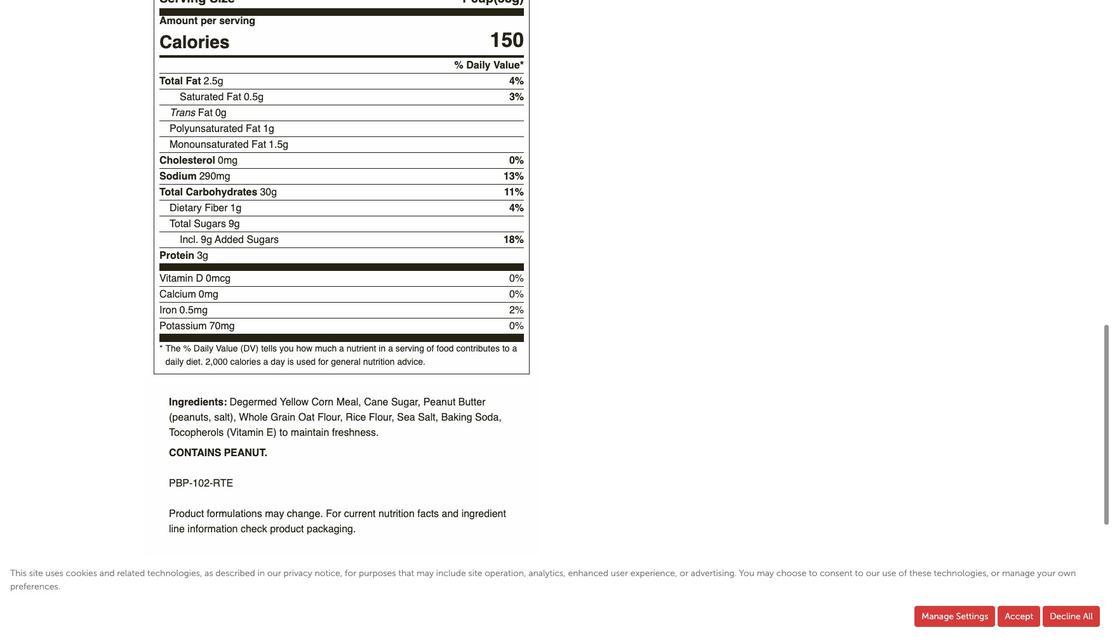 Task type: vqa. For each thing, say whether or not it's contained in the screenshot.
Marjorie inside Marjorie's Trailblazing Journey as a Pioneering Leader Marjorie's natural business acumen also fueled the company's expansion. She started learning the ropes as a young leader at just ten years old, attending board meetings with her father. This early exposure equipped Marjorie to lead the company into the future with the same Boldness we embrace and value today.
no



Task type: describe. For each thing, give the bounding box(es) containing it.
user
[[611, 569, 628, 579]]

fat down 0.5g
[[246, 123, 261, 134]]

1 flour, from the left
[[318, 412, 343, 423]]

1 horizontal spatial 9g
[[229, 218, 240, 230]]

cane
[[364, 397, 388, 408]]

18%
[[504, 234, 524, 246]]

3%
[[509, 91, 524, 103]]

contributes
[[456, 343, 500, 354]]

amount per serving
[[159, 15, 255, 27]]

*
[[159, 343, 163, 354]]

total carbohydrates 30g
[[159, 186, 277, 198]]

analytics,
[[529, 569, 566, 579]]

decline all
[[1050, 612, 1093, 623]]

total for total fat
[[159, 75, 183, 87]]

0g
[[215, 107, 227, 119]]

total sugars 9g
[[170, 218, 240, 230]]

0% for vitamin d 0mcg
[[509, 273, 524, 284]]

manage
[[1002, 569, 1035, 579]]

11%
[[504, 186, 524, 198]]

accept button
[[998, 607, 1041, 628]]

13%
[[504, 171, 524, 182]]

dietary
[[170, 202, 202, 214]]

cholesterol 0mg
[[159, 155, 238, 166]]

to inside * the % daily value (dv) tells you how much a nutrient in a serving of food contributes to a daily diet. 2,000 calories a day is used for general nutrition advice.
[[502, 343, 510, 354]]

nutrient
[[347, 343, 376, 354]]

meal,
[[336, 397, 361, 408]]

4% for 1g
[[509, 202, 524, 214]]

butter
[[459, 397, 486, 408]]

fat for 0.5g
[[227, 91, 241, 103]]

calcium
[[159, 289, 196, 300]]

peanut
[[423, 397, 456, 408]]

formulations
[[207, 509, 262, 520]]

total for total carbohydrates
[[159, 186, 183, 198]]

general
[[331, 357, 361, 367]]

protein 3g
[[159, 250, 208, 261]]

2 horizontal spatial may
[[757, 569, 774, 579]]

monounsaturated
[[170, 139, 249, 150]]

product
[[169, 509, 204, 520]]

0% for calcium 0mg
[[509, 289, 524, 300]]

per
[[201, 15, 216, 27]]

a right the in
[[388, 343, 393, 354]]

a left 'day'
[[263, 357, 268, 367]]

% daily value*
[[455, 59, 524, 71]]

consent
[[820, 569, 853, 579]]

all
[[1083, 612, 1093, 623]]

diet.
[[186, 357, 203, 367]]

ingredient
[[462, 509, 506, 520]]

choose
[[777, 569, 807, 579]]

change.
[[287, 509, 323, 520]]

4% for 2.5g
[[509, 75, 524, 87]]

rice
[[346, 412, 366, 423]]

sodium 290mg
[[159, 171, 230, 182]]

baking
[[441, 412, 472, 423]]

to inside degermed yellow corn meal, cane sugar, peanut butter (peanuts, salt), whole grain oat flour, rice flour, sea salt, baking soda, tocopherols (vitamin e) to maintain freshness.
[[280, 427, 288, 439]]

this site uses cookies and related technologies, as described in our privacy notice
[[10, 569, 340, 579]]

advice.
[[397, 357, 425, 367]]

tells
[[261, 343, 277, 354]]

ingredients:
[[169, 397, 227, 408]]

experience,
[[631, 569, 678, 579]]

of inside * the % daily value (dv) tells you how much a nutrient in a serving of food contributes to a daily diet. 2,000 calories a day is used for general nutrition advice.
[[427, 343, 434, 354]]

may inside product formulations may change. for current nutrition facts and ingredient line information check product packaging.
[[265, 509, 284, 520]]

for inside , for purposes that may include site operation, analytics, enhanced user experience, or advertising. you may choose to consent to our use of these technologies, or manage your own preferences.
[[345, 569, 356, 579]]

2%
[[509, 305, 524, 316]]

1 vertical spatial 9g
[[201, 234, 212, 246]]

degermed
[[230, 397, 277, 408]]

facts
[[418, 509, 439, 520]]

daily inside * the % daily value (dv) tells you how much a nutrient in a serving of food contributes to a daily diet. 2,000 calories a day is used for general nutrition advice.
[[194, 343, 213, 354]]

corn
[[312, 397, 334, 408]]

food
[[437, 343, 454, 354]]

a up general
[[339, 343, 344, 354]]

sea
[[397, 412, 415, 423]]

own
[[1058, 569, 1076, 579]]

0 horizontal spatial 1g
[[230, 202, 242, 214]]

these
[[910, 569, 932, 579]]

tocopherols
[[169, 427, 224, 439]]

packaging.
[[307, 524, 356, 535]]

d
[[196, 273, 203, 284]]

1 horizontal spatial may
[[417, 569, 434, 579]]

in our
[[258, 569, 281, 579]]

1 site from the left
[[29, 569, 43, 579]]

iron 0.5mg
[[159, 305, 208, 316]]

0 horizontal spatial sugars
[[194, 218, 226, 230]]

rte
[[213, 478, 233, 490]]

technologies, inside , for purposes that may include site operation, analytics, enhanced user experience, or advertising. you may choose to consent to our use of these technologies, or manage your own preferences.
[[934, 569, 989, 579]]

fiber
[[205, 202, 228, 214]]

for inside * the % daily value (dv) tells you how much a nutrient in a serving of food contributes to a daily diet. 2,000 calories a day is used for general nutrition advice.
[[318, 357, 329, 367]]

privacy notice link
[[284, 569, 340, 579]]

related
[[117, 569, 145, 579]]

e)
[[267, 427, 277, 439]]

site inside , for purposes that may include site operation, analytics, enhanced user experience, or advertising. you may choose to consent to our use of these technologies, or manage your own preferences.
[[468, 569, 482, 579]]

3g
[[197, 250, 208, 261]]

contains peanut.
[[169, 448, 267, 459]]

saturated
[[180, 91, 224, 103]]

0mg for cholesterol 0mg
[[218, 155, 238, 166]]

degermed yellow corn meal, cane sugar, peanut butter (peanuts, salt), whole grain oat flour, rice flour, sea salt, baking soda, tocopherols (vitamin e) to maintain freshness.
[[169, 397, 502, 439]]

use
[[882, 569, 897, 579]]

manage settings
[[922, 612, 989, 623]]

incl. 9g added sugars
[[180, 234, 279, 246]]

salt,
[[418, 412, 438, 423]]

our
[[866, 569, 880, 579]]

potassium 70mg
[[159, 321, 235, 332]]

1 or from the left
[[680, 569, 689, 579]]

serving inside * the % daily value (dv) tells you how much a nutrient in a serving of food contributes to a daily diet. 2,000 calories a day is used for general nutrition advice.
[[396, 343, 424, 354]]

incl.
[[180, 234, 198, 246]]

carbohydrates
[[186, 186, 258, 198]]

grain
[[271, 412, 296, 423]]



Task type: locate. For each thing, give the bounding box(es) containing it.
0 horizontal spatial serving
[[219, 15, 255, 27]]

added
[[215, 234, 244, 246]]

used
[[296, 357, 316, 367]]

daily left value*
[[466, 59, 491, 71]]

information
[[188, 524, 238, 535]]

to right choose
[[809, 569, 818, 579]]

0 horizontal spatial of
[[427, 343, 434, 354]]

(dv)
[[240, 343, 259, 354]]

% right the
[[183, 343, 191, 354]]

manage settings button
[[915, 607, 996, 628]]

of inside , for purposes that may include site operation, analytics, enhanced user experience, or advertising. you may choose to consent to our use of these technologies, or manage your own preferences.
[[899, 569, 907, 579]]

sodium
[[159, 171, 197, 182]]

2 technologies, from the left
[[934, 569, 989, 579]]

total down dietary
[[170, 218, 191, 230]]

2,000
[[205, 357, 228, 367]]

1 horizontal spatial of
[[899, 569, 907, 579]]

1 horizontal spatial sugars
[[247, 234, 279, 246]]

1g
[[263, 123, 274, 134], [230, 202, 242, 214]]

0 horizontal spatial %
[[183, 343, 191, 354]]

of right use in the bottom of the page
[[899, 569, 907, 579]]

pbp-
[[169, 478, 193, 490]]

, for purposes that may include site operation, analytics, enhanced user experience, or advertising. you may choose to consent to our use of these technologies, or manage your own preferences.
[[10, 569, 1076, 593]]

0 vertical spatial sugars
[[194, 218, 226, 230]]

sugars down dietary fiber 1g
[[194, 218, 226, 230]]

pbp-102-rte
[[169, 478, 233, 490]]

% inside * the % daily value (dv) tells you how much a nutrient in a serving of food contributes to a daily diet. 2,000 calories a day is used for general nutrition advice.
[[183, 343, 191, 354]]

1 0% from the top
[[509, 155, 524, 166]]

total up the trans
[[159, 75, 183, 87]]

you
[[279, 343, 294, 354]]

or left "manage"
[[991, 569, 1000, 579]]

decline
[[1050, 612, 1081, 623]]

1 horizontal spatial technologies,
[[934, 569, 989, 579]]

may right you
[[757, 569, 774, 579]]

nutrition down the in
[[363, 357, 395, 367]]

this
[[10, 569, 27, 579]]

0mg
[[218, 155, 238, 166], [199, 289, 218, 300]]

1 horizontal spatial site
[[468, 569, 482, 579]]

(peanuts,
[[169, 412, 211, 423]]

0 horizontal spatial or
[[680, 569, 689, 579]]

calories
[[230, 357, 261, 367]]

0 vertical spatial 0mg
[[218, 155, 238, 166]]

vitamin d 0mcg
[[159, 273, 231, 284]]

0mcg
[[206, 273, 231, 284]]

0% for cholesterol 0mg
[[509, 155, 524, 166]]

0 horizontal spatial for
[[318, 357, 329, 367]]

line
[[169, 524, 185, 535]]

fat left 1.5g
[[252, 139, 266, 150]]

% left value*
[[455, 59, 464, 71]]

is
[[288, 357, 294, 367]]

fat
[[186, 75, 201, 87], [227, 91, 241, 103], [198, 107, 213, 119], [246, 123, 261, 134], [252, 139, 266, 150]]

0.5mg
[[180, 305, 208, 316]]

1g up 1.5g
[[263, 123, 274, 134]]

fat for 0g
[[198, 107, 213, 119]]

9g down total sugars 9g
[[201, 234, 212, 246]]

flour, down cane
[[369, 412, 394, 423]]

0mg down d at the left top
[[199, 289, 218, 300]]

1 vertical spatial for
[[345, 569, 356, 579]]

oat
[[298, 412, 315, 423]]

3 0% from the top
[[509, 289, 524, 300]]

1 vertical spatial serving
[[396, 343, 424, 354]]

technologies, right these at the right
[[934, 569, 989, 579]]

* the % daily value (dv) tells you how much a nutrient in a serving of food contributes to a daily diet. 2,000 calories a day is used for general nutrition advice.
[[159, 343, 517, 367]]

nutrition left facts
[[379, 509, 415, 520]]

1 vertical spatial nutrition
[[379, 509, 415, 520]]

0 vertical spatial 9g
[[229, 218, 240, 230]]

0 horizontal spatial flour,
[[318, 412, 343, 423]]

0mg up 290mg
[[218, 155, 238, 166]]

daily up diet.
[[194, 343, 213, 354]]

0 vertical spatial of
[[427, 343, 434, 354]]

may right that
[[417, 569, 434, 579]]

2 4% from the top
[[509, 202, 524, 214]]

technologies, left as
[[147, 569, 202, 579]]

of left food
[[427, 343, 434, 354]]

1 vertical spatial 0mg
[[199, 289, 218, 300]]

fat for 2.5g
[[186, 75, 201, 87]]

described
[[216, 569, 255, 579]]

2 vertical spatial total
[[170, 218, 191, 230]]

nutrition inside * the % daily value (dv) tells you how much a nutrient in a serving of food contributes to a daily diet. 2,000 calories a day is used for general nutrition advice.
[[363, 357, 395, 367]]

whole
[[239, 412, 268, 423]]

to left the our
[[855, 569, 864, 579]]

product
[[270, 524, 304, 535]]

vitamin
[[159, 273, 193, 284]]

nutrition inside product formulations may change. for current nutrition facts and ingredient line information check product packaging.
[[379, 509, 415, 520]]

potassium
[[159, 321, 207, 332]]

0mg for calcium 0mg
[[199, 289, 218, 300]]

(vitamin
[[227, 427, 264, 439]]

uses
[[45, 569, 63, 579]]

2 0% from the top
[[509, 273, 524, 284]]

total
[[159, 75, 183, 87], [159, 186, 183, 198], [170, 218, 191, 230]]

1 technologies, from the left
[[147, 569, 202, 579]]

the
[[165, 343, 181, 354]]

for
[[326, 509, 341, 520]]

2 site from the left
[[468, 569, 482, 579]]

4% up 3%
[[509, 75, 524, 87]]

calories
[[159, 31, 230, 52]]

and inside product formulations may change. for current nutrition facts and ingredient line information check product packaging.
[[442, 509, 459, 520]]

site
[[29, 569, 43, 579], [468, 569, 482, 579]]

1 horizontal spatial 1g
[[263, 123, 274, 134]]

and right facts
[[442, 509, 459, 520]]

0 vertical spatial nutrition
[[363, 357, 395, 367]]

flour,
[[318, 412, 343, 423], [369, 412, 394, 423]]

0 vertical spatial total
[[159, 75, 183, 87]]

or left "advertising."
[[680, 569, 689, 579]]

0 horizontal spatial daily
[[194, 343, 213, 354]]

1 vertical spatial 1g
[[230, 202, 242, 214]]

1 horizontal spatial %
[[455, 59, 464, 71]]

150
[[490, 28, 524, 51]]

privacy notice
[[284, 569, 340, 579]]

1 vertical spatial sugars
[[247, 234, 279, 246]]

1g right fiber
[[230, 202, 242, 214]]

0 vertical spatial and
[[442, 509, 459, 520]]

1 horizontal spatial flour,
[[369, 412, 394, 423]]

cookies
[[66, 569, 97, 579]]

value
[[216, 343, 238, 354]]

your
[[1038, 569, 1056, 579]]

0 vertical spatial 4%
[[509, 75, 524, 87]]

70mg
[[209, 321, 235, 332]]

9g up added
[[229, 218, 240, 230]]

0% for potassium 70mg
[[509, 321, 524, 332]]

for right , on the left of page
[[345, 569, 356, 579]]

2 or from the left
[[991, 569, 1000, 579]]

1 horizontal spatial or
[[991, 569, 1000, 579]]

0 horizontal spatial 9g
[[201, 234, 212, 246]]

0 horizontal spatial technologies,
[[147, 569, 202, 579]]

may up product
[[265, 509, 284, 520]]

1 4% from the top
[[509, 75, 524, 87]]

operation,
[[485, 569, 526, 579]]

sugars right added
[[247, 234, 279, 246]]

total down sodium
[[159, 186, 183, 198]]

1 horizontal spatial and
[[442, 509, 459, 520]]

dietary fiber 1g
[[170, 202, 242, 214]]

site up preferences.
[[29, 569, 43, 579]]

in
[[379, 343, 386, 354]]

enhanced
[[568, 569, 609, 579]]

contains
[[169, 448, 221, 459]]

a right the contributes
[[512, 343, 517, 354]]

to right the contributes
[[502, 343, 510, 354]]

settings
[[957, 612, 989, 623]]

0 vertical spatial 1g
[[263, 123, 274, 134]]

1g inside trans fat 0g polyunsaturated fat 1g monounsaturated fat 1.5g
[[263, 123, 274, 134]]

much
[[315, 343, 337, 354]]

1 horizontal spatial daily
[[466, 59, 491, 71]]

1 horizontal spatial for
[[345, 569, 356, 579]]

1 vertical spatial 4%
[[509, 202, 524, 214]]

1 vertical spatial total
[[159, 186, 183, 198]]

preferences.
[[10, 582, 60, 593]]

1 vertical spatial of
[[899, 569, 907, 579]]

soda,
[[475, 412, 502, 423]]

0 vertical spatial for
[[318, 357, 329, 367]]

include
[[436, 569, 466, 579]]

4 0% from the top
[[509, 321, 524, 332]]

serving up advice.
[[396, 343, 424, 354]]

4% down 11%
[[509, 202, 524, 214]]

1 vertical spatial daily
[[194, 343, 213, 354]]

fat left 0g
[[198, 107, 213, 119]]

daily
[[466, 59, 491, 71], [194, 343, 213, 354]]

flour, down corn
[[318, 412, 343, 423]]

trans
[[170, 107, 195, 119]]

amount
[[159, 15, 198, 27]]

0 horizontal spatial may
[[265, 509, 284, 520]]

0%
[[509, 155, 524, 166], [509, 273, 524, 284], [509, 289, 524, 300], [509, 321, 524, 332]]

fat left 0.5g
[[227, 91, 241, 103]]

2 flour, from the left
[[369, 412, 394, 423]]

you
[[739, 569, 755, 579]]

for down much
[[318, 357, 329, 367]]

freshness.
[[332, 427, 379, 439]]

manage
[[922, 612, 954, 623]]

and left the 'related'
[[99, 569, 115, 579]]

fat up saturated
[[186, 75, 201, 87]]

current
[[344, 509, 376, 520]]

advertising.
[[691, 569, 737, 579]]

may
[[265, 509, 284, 520], [417, 569, 434, 579], [757, 569, 774, 579]]

0 horizontal spatial and
[[99, 569, 115, 579]]

serving right per
[[219, 15, 255, 27]]

1 vertical spatial and
[[99, 569, 115, 579]]

accept
[[1005, 612, 1034, 623]]

cholesterol
[[159, 155, 215, 166]]

trans fat 0g polyunsaturated fat 1g monounsaturated fat 1.5g
[[170, 107, 289, 150]]

peanut.
[[224, 448, 267, 459]]

1 vertical spatial %
[[183, 343, 191, 354]]

0.5g
[[244, 91, 264, 103]]

1 horizontal spatial serving
[[396, 343, 424, 354]]

purposes
[[359, 569, 396, 579]]

102-
[[193, 478, 213, 490]]

0 vertical spatial daily
[[466, 59, 491, 71]]

0 vertical spatial serving
[[219, 15, 255, 27]]

30g
[[260, 186, 277, 198]]

to right e)
[[280, 427, 288, 439]]

0 horizontal spatial site
[[29, 569, 43, 579]]

0 vertical spatial %
[[455, 59, 464, 71]]

site right "include" on the left of page
[[468, 569, 482, 579]]

9g
[[229, 218, 240, 230], [201, 234, 212, 246]]



